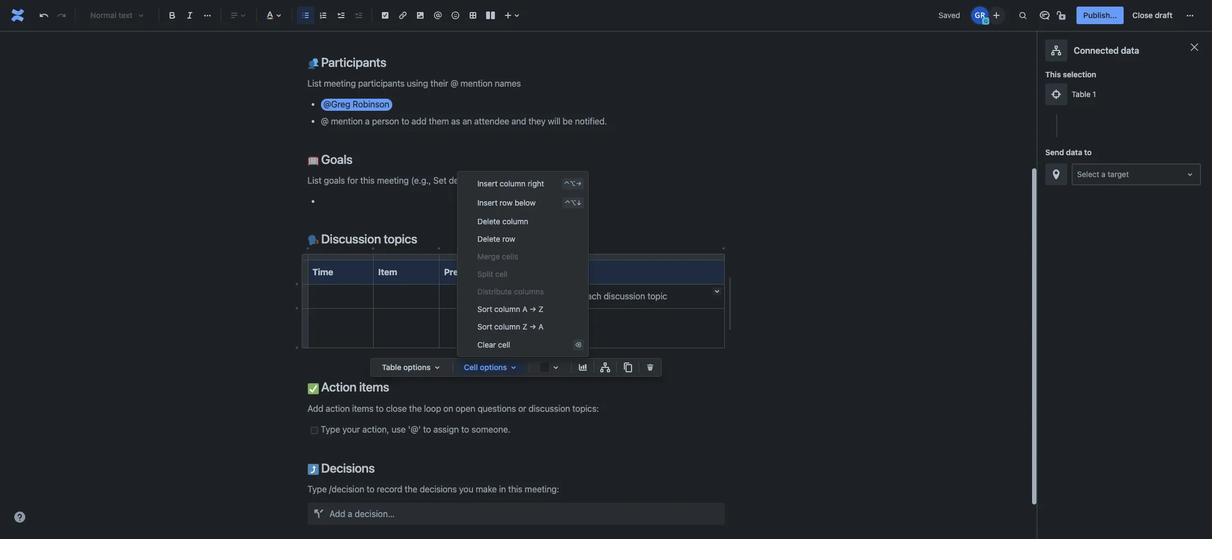 Task type: locate. For each thing, give the bounding box(es) containing it.
merge cells
[[478, 252, 518, 261]]

column down sort column a → z
[[495, 322, 520, 331]]

cell
[[464, 363, 478, 372]]

1 horizontal spatial options
[[480, 363, 507, 372]]

column inside button
[[495, 322, 520, 331]]

1 vertical spatial a
[[539, 322, 544, 331]]

0 vertical spatial z
[[539, 304, 544, 314]]

connected
[[1074, 46, 1119, 55]]

0 vertical spatial data
[[1121, 46, 1140, 55]]

delete inside 'delete row' button
[[478, 234, 501, 243]]

0 vertical spatial →
[[530, 304, 537, 314]]

presenter
[[444, 267, 486, 277]]

delete up delete row
[[478, 217, 501, 226]]

0 vertical spatial insert
[[478, 179, 498, 188]]

row up cells
[[503, 234, 515, 243]]

0 horizontal spatial z
[[523, 322, 528, 331]]

column
[[500, 179, 526, 188], [503, 217, 529, 226], [495, 304, 520, 314], [495, 322, 520, 331]]

column for sort column a → z
[[495, 304, 520, 314]]

sort up clear
[[478, 322, 492, 331]]

bold ⌘b image
[[166, 9, 179, 22]]

table inside popup button
[[382, 363, 402, 372]]

:arrow_heading_up: image
[[308, 464, 319, 475]]

:speaking_head: image
[[308, 235, 319, 246], [308, 235, 319, 246]]

1 options from the left
[[404, 363, 431, 372]]

0 vertical spatial sort
[[478, 304, 492, 314]]

1 vertical spatial sort
[[478, 322, 492, 331]]

to
[[1085, 148, 1092, 157]]

delete up merge
[[478, 234, 501, 243]]

0 vertical spatial delete
[[478, 217, 501, 226]]

column up 'delete row' button
[[503, 217, 529, 226]]

selection
[[1063, 70, 1097, 79]]

options inside dropdown button
[[480, 363, 507, 372]]

0 horizontal spatial table
[[382, 363, 402, 372]]

2 delete from the top
[[478, 234, 501, 243]]

clear cell
[[478, 340, 510, 350]]

column up insert row below
[[500, 179, 526, 188]]

1 horizontal spatial table
[[1072, 89, 1091, 99]]

robinson
[[353, 99, 389, 109]]

confluence image
[[9, 7, 26, 24], [9, 7, 26, 24]]

row inside 'delete row' button
[[503, 234, 515, 243]]

Main content area, start typing to enter text. text field
[[301, 0, 733, 525]]

a down sort column a → z button
[[539, 322, 544, 331]]

1 insert from the top
[[478, 179, 498, 188]]

a
[[523, 304, 528, 314], [539, 322, 544, 331]]

editable content region
[[290, 0, 742, 540]]

delete inside "delete column" button
[[478, 217, 501, 226]]

cell inside button
[[495, 269, 508, 279]]

this
[[1046, 70, 1061, 79]]

table left 1
[[1072, 89, 1091, 99]]

data for connected
[[1121, 46, 1140, 55]]

1 vertical spatial →
[[530, 322, 537, 331]]

cell for split cell
[[495, 269, 508, 279]]

delete column
[[478, 217, 529, 226]]

options left cell
[[404, 363, 431, 372]]

column up sort column z → a at the left bottom
[[495, 304, 520, 314]]

discussion topics
[[319, 232, 417, 247]]

sort inside button
[[478, 304, 492, 314]]

sort inside button
[[478, 322, 492, 331]]

sort
[[478, 304, 492, 314], [478, 322, 492, 331]]

1 sort from the top
[[478, 304, 492, 314]]

⌃⌥→
[[564, 180, 582, 187]]

:arrow_heading_up: image
[[308, 464, 319, 475]]

2 sort from the top
[[478, 322, 492, 331]]

→ down columns
[[530, 304, 537, 314]]

connected data
[[1074, 46, 1140, 55]]

saved
[[939, 10, 961, 20]]

options inside popup button
[[404, 363, 431, 372]]

sort for sort column z → a
[[478, 322, 492, 331]]

options for table options
[[404, 363, 431, 372]]

1 horizontal spatial data
[[1121, 46, 1140, 55]]

→ down sort column a → z button
[[530, 322, 537, 331]]

table up items
[[382, 363, 402, 372]]

→ inside button
[[530, 304, 537, 314]]

z down columns
[[539, 304, 544, 314]]

sort down distribute
[[478, 304, 492, 314]]

1 vertical spatial cell
[[498, 340, 510, 350]]

sort column z → a button
[[458, 318, 588, 335]]

0 horizontal spatial data
[[1066, 148, 1083, 157]]

delete for delete row
[[478, 234, 501, 243]]

row up delete column
[[500, 198, 513, 207]]

redo ⌘⇧z image
[[55, 9, 68, 22]]

participants
[[319, 55, 387, 70]]

table for table 1
[[1072, 89, 1091, 99]]

z
[[539, 304, 544, 314], [523, 322, 528, 331]]

1 horizontal spatial a
[[539, 322, 544, 331]]

data
[[1121, 46, 1140, 55], [1066, 148, 1083, 157]]

topics
[[384, 232, 417, 247]]

0 vertical spatial row
[[500, 198, 513, 207]]

open image
[[1184, 168, 1197, 181]]

:goal: image
[[308, 155, 319, 166], [308, 155, 319, 166]]

1 vertical spatial row
[[503, 234, 515, 243]]

table 1
[[1072, 89, 1097, 99]]

2 options from the left
[[480, 363, 507, 372]]

target
[[1108, 170, 1129, 179]]

→ inside button
[[530, 322, 537, 331]]

a inside button
[[523, 304, 528, 314]]

manage connected data image
[[599, 361, 612, 374]]

0 vertical spatial cell
[[495, 269, 508, 279]]

column for sort column z → a
[[495, 322, 520, 331]]

outdent ⇧tab image
[[334, 9, 347, 22]]

sort column z → a
[[478, 322, 544, 331]]

None text field
[[1078, 169, 1080, 180]]

:busts_in_silhouette: image
[[308, 58, 319, 69], [308, 58, 319, 69]]

cell right split
[[495, 269, 508, 279]]

a down distribute columns button
[[523, 304, 528, 314]]

0 vertical spatial a
[[523, 304, 528, 314]]

insert
[[478, 179, 498, 188], [478, 198, 498, 207]]

numbered list ⌘⇧7 image
[[317, 9, 330, 22]]

close connections panel image
[[1188, 41, 1202, 54]]

options down clear cell
[[480, 363, 507, 372]]

split cell
[[478, 269, 508, 279]]

action
[[321, 380, 357, 395]]

table for table options
[[382, 363, 402, 372]]

1 horizontal spatial z
[[539, 304, 544, 314]]

cell options
[[464, 363, 507, 372]]

right
[[528, 179, 544, 188]]

1 vertical spatial insert
[[478, 198, 498, 207]]

1 vertical spatial delete
[[478, 234, 501, 243]]

publish...
[[1084, 10, 1118, 20]]

1 vertical spatial table
[[382, 363, 402, 372]]

0 horizontal spatial options
[[404, 363, 431, 372]]

table
[[1072, 89, 1091, 99], [382, 363, 402, 372]]

column for insert column right
[[500, 179, 526, 188]]

:white_check_mark: image
[[308, 383, 319, 394]]

delete
[[478, 217, 501, 226], [478, 234, 501, 243]]

column for delete column
[[503, 217, 529, 226]]

0 vertical spatial table
[[1072, 89, 1091, 99]]

bullet list ⌘⇧8 image
[[299, 9, 312, 22]]

0 horizontal spatial a
[[523, 304, 528, 314]]

help image
[[13, 511, 26, 524]]

2 insert from the top
[[478, 198, 498, 207]]

distribute columns
[[478, 287, 544, 296]]

cell options button
[[458, 361, 525, 374]]

options
[[404, 363, 431, 372], [480, 363, 507, 372]]

data right 'connected'
[[1121, 46, 1140, 55]]

cell right clear
[[498, 340, 510, 350]]

expand dropdown menu image
[[431, 361, 444, 374]]

1 vertical spatial data
[[1066, 148, 1083, 157]]

insert up insert row below
[[478, 179, 498, 188]]

table inside connected data section
[[1072, 89, 1091, 99]]

1 vertical spatial z
[[523, 322, 528, 331]]

→
[[530, 304, 537, 314], [530, 322, 537, 331]]

data left to
[[1066, 148, 1083, 157]]

insert up delete column
[[478, 198, 498, 207]]

z down sort column a → z button
[[523, 322, 528, 331]]

comment icon image
[[1039, 9, 1052, 22]]

row
[[500, 198, 513, 207], [503, 234, 515, 243]]

row for insert
[[500, 198, 513, 207]]

cell
[[495, 269, 508, 279], [498, 340, 510, 350]]

→ for z
[[530, 322, 537, 331]]

delete row
[[478, 234, 515, 243]]

delete row button
[[458, 230, 588, 248]]

find and replace image
[[1017, 9, 1030, 22]]

1
[[1093, 89, 1097, 99]]

sort for sort column a → z
[[478, 304, 492, 314]]

clear
[[478, 340, 496, 350]]

1 delete from the top
[[478, 217, 501, 226]]



Task type: vqa. For each thing, say whether or not it's contained in the screenshot.
→ associated with A
yes



Task type: describe. For each thing, give the bounding box(es) containing it.
layouts image
[[484, 9, 497, 22]]

data for send
[[1066, 148, 1083, 157]]

none text field inside connected data section
[[1078, 169, 1080, 180]]

table options button
[[375, 361, 448, 374]]

discussion
[[321, 232, 381, 247]]

expand dropdown menu image
[[507, 361, 520, 374]]

action item image
[[379, 9, 392, 22]]

time
[[313, 267, 333, 277]]

greg robinson image
[[972, 7, 989, 24]]

table options
[[382, 363, 431, 372]]

below
[[515, 198, 536, 207]]

@greg robinson
[[323, 99, 389, 109]]

distribute columns button
[[458, 283, 588, 300]]

⌫
[[575, 341, 582, 349]]

no restrictions image
[[1056, 9, 1070, 22]]

insert column right
[[478, 179, 544, 188]]

a
[[1102, 170, 1106, 179]]

location icon image
[[1050, 168, 1063, 181]]

action items
[[319, 380, 389, 395]]

delete column button
[[458, 212, 588, 230]]

delete for delete column
[[478, 217, 501, 226]]

add image, video, or file image
[[414, 9, 427, 22]]

split
[[478, 269, 493, 279]]

undo ⌘z image
[[37, 9, 51, 22]]

close draft
[[1133, 10, 1173, 20]]

insert row below
[[478, 198, 536, 207]]

close draft button
[[1126, 7, 1180, 24]]

table image
[[467, 9, 480, 22]]

chart image
[[576, 361, 590, 374]]

insert for insert column right
[[478, 179, 498, 188]]

select
[[1078, 170, 1100, 179]]

z inside button
[[523, 322, 528, 331]]

link image
[[396, 9, 410, 22]]

editor toolbar toolbar
[[371, 172, 661, 389]]

more image
[[1184, 9, 1197, 22]]

close
[[1133, 10, 1153, 20]]

sort column a → z
[[478, 304, 544, 314]]

goals
[[319, 152, 353, 167]]

merge cells button
[[458, 248, 588, 265]]

merge
[[478, 252, 500, 261]]

insert for insert row below
[[478, 198, 498, 207]]

select a target
[[1078, 170, 1129, 179]]

invite to edit image
[[990, 9, 1004, 22]]

→ for a
[[530, 304, 537, 314]]

send data to
[[1046, 148, 1092, 157]]

items
[[359, 380, 389, 395]]

decision image
[[310, 505, 327, 523]]

remove image
[[644, 361, 657, 374]]

publish... button
[[1077, 7, 1124, 24]]

:white_check_mark: image
[[308, 383, 319, 394]]

split cell button
[[458, 265, 588, 283]]

emoji image
[[449, 9, 462, 22]]

send
[[1046, 148, 1065, 157]]

connected data section
[[1046, 40, 1204, 540]]

more formatting image
[[201, 9, 214, 22]]

cell background image
[[549, 361, 563, 374]]

⌃⌥↓
[[565, 199, 582, 206]]

item
[[378, 267, 397, 277]]

draft
[[1155, 10, 1173, 20]]

a inside button
[[539, 322, 544, 331]]

distribute
[[478, 287, 512, 296]]

this selection
[[1046, 70, 1097, 79]]

z inside button
[[539, 304, 544, 314]]

mention image
[[431, 9, 445, 22]]

cell for clear cell
[[498, 340, 510, 350]]

row for delete
[[503, 234, 515, 243]]

copy image
[[621, 361, 635, 374]]

columns
[[514, 287, 544, 296]]

italic ⌘i image
[[183, 9, 197, 22]]

sort column a → z button
[[458, 300, 588, 318]]

decisions
[[319, 461, 375, 476]]

options for cell options
[[480, 363, 507, 372]]

cells
[[502, 252, 518, 261]]

indent tab image
[[352, 9, 365, 22]]

@greg
[[323, 99, 351, 109]]



